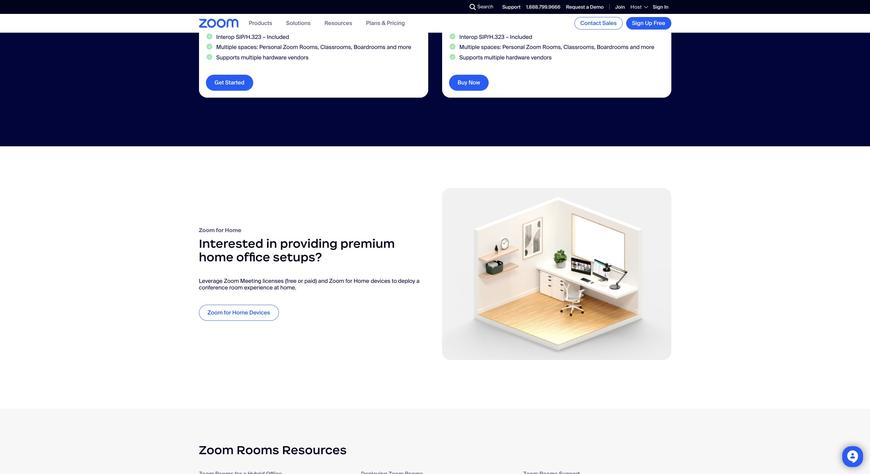 Task type: describe. For each thing, give the bounding box(es) containing it.
digital signage – included
[[460, 13, 526, 20]]

included right display
[[271, 23, 293, 31]]

sip/h.323 for get started
[[236, 33, 262, 41]]

rooms, for buy now
[[543, 44, 562, 51]]

plans
[[366, 20, 381, 27]]

(free
[[285, 277, 297, 285]]

1.888.799.9666 link
[[526, 4, 561, 10]]

interop for now
[[460, 33, 478, 41]]

setups?
[[273, 249, 322, 265]]

sip/h.323 for buy now
[[479, 33, 505, 41]]

zoom for home devices
[[208, 309, 270, 316]]

in
[[665, 4, 669, 10]]

home for devices
[[232, 309, 248, 316]]

contact sales
[[581, 19, 617, 27]]

sign in link
[[653, 4, 669, 10]]

zoom for home devices link
[[199, 305, 279, 321]]

experience
[[244, 284, 273, 291]]

for inside leverage zoom meeting licenses (free or paid) and zoom for home devices to deploy a conference room experience at home.
[[346, 277, 353, 285]]

supports for now
[[460, 54, 483, 61]]

supports for started
[[216, 54, 240, 61]]

1.888.799.9666
[[526, 4, 561, 10]]

paid)
[[305, 277, 317, 285]]

display
[[247, 23, 265, 31]]

interop sip/h.323 – included for get started
[[216, 33, 289, 41]]

search image
[[470, 4, 476, 10]]

home inside leverage zoom meeting licenses (free or paid) and zoom for home devices to deploy a conference room experience at home.
[[354, 277, 370, 285]]

or
[[298, 277, 303, 285]]

included up display
[[260, 13, 283, 20]]

classrooms, for now
[[564, 44, 596, 51]]

simulated office layout image
[[442, 188, 672, 360]]

boardrooms for buy now
[[597, 44, 629, 51]]

sign up free
[[632, 19, 666, 27]]

request
[[566, 4, 585, 10]]

started
[[225, 79, 245, 86]]

licenses
[[263, 277, 284, 285]]

zoom for home interested in providing premium home office setups?
[[199, 227, 395, 265]]

products
[[249, 20, 272, 27]]

devices
[[249, 309, 270, 316]]

now
[[469, 79, 480, 86]]

boardrooms for get started
[[354, 44, 386, 51]]

buy now
[[458, 79, 480, 86]]

home for interested
[[225, 227, 242, 234]]

zoom rooms resources
[[199, 442, 347, 458]]

leverage
[[199, 277, 223, 285]]

rooms, for get started
[[300, 44, 319, 51]]

and for get started
[[387, 44, 397, 51]]

room
[[229, 284, 243, 291]]

plans & pricing link
[[366, 20, 405, 27]]

signage for digital signage – included
[[477, 13, 498, 20]]

rooms
[[237, 442, 279, 458]]

scheduling
[[216, 23, 245, 31]]

hardware for started
[[263, 54, 287, 61]]

interop for started
[[216, 33, 235, 41]]

home
[[199, 249, 234, 265]]

included down support link
[[504, 13, 526, 20]]

multiple for started
[[216, 44, 237, 51]]

vendors for buy now
[[531, 54, 552, 61]]

supports multiple hardware vendors for now
[[460, 54, 552, 61]]

solutions
[[286, 20, 311, 27]]

free
[[654, 19, 666, 27]]

meeting
[[240, 277, 261, 285]]

sign for sign up free
[[632, 19, 644, 27]]

request a demo
[[566, 4, 604, 10]]

sales
[[603, 19, 617, 27]]

search
[[478, 3, 494, 10]]

conference
[[199, 284, 228, 291]]

zoom inside "link"
[[208, 309, 223, 316]]

zoom inside zoom for home interested in providing premium home office setups?
[[199, 227, 215, 234]]

to
[[392, 277, 397, 285]]

host
[[631, 4, 642, 10]]

0 vertical spatial resources
[[325, 20, 352, 27]]



Task type: locate. For each thing, give the bounding box(es) containing it.
1 multiple spaces: personal zoom rooms, classrooms, boardrooms and more from the left
[[216, 44, 412, 51]]

1 personal from the left
[[259, 44, 282, 51]]

sign in
[[653, 4, 669, 10]]

0 horizontal spatial digital
[[216, 13, 233, 20]]

hardware for now
[[506, 54, 530, 61]]

supports
[[216, 54, 240, 61], [460, 54, 483, 61]]

0 horizontal spatial rooms,
[[300, 44, 319, 51]]

host button
[[631, 4, 648, 10]]

0 vertical spatial home
[[225, 227, 242, 234]]

personal for buy now
[[503, 44, 525, 51]]

support
[[503, 4, 521, 10]]

1 horizontal spatial multiple
[[460, 44, 480, 51]]

resources
[[325, 20, 352, 27], [282, 442, 347, 458]]

for left devices
[[346, 277, 353, 285]]

office
[[236, 249, 270, 265]]

2 digital from the left
[[460, 13, 476, 20]]

leverage zoom meeting licenses (free or paid) and zoom for home devices to deploy a conference room experience at home.
[[199, 277, 420, 291]]

spaces: down digital signage – included
[[481, 44, 501, 51]]

digital for digital signage – included
[[460, 13, 476, 20]]

1 horizontal spatial sip/h.323
[[479, 33, 505, 41]]

0 horizontal spatial a
[[417, 277, 420, 285]]

0 horizontal spatial signage
[[234, 13, 255, 20]]

classrooms, down contact
[[564, 44, 596, 51]]

home.
[[280, 284, 296, 291]]

included
[[260, 13, 283, 20], [504, 13, 526, 20], [271, 23, 293, 31], [267, 33, 289, 41], [510, 33, 533, 41]]

1 horizontal spatial a
[[586, 4, 589, 10]]

1 horizontal spatial boardrooms
[[597, 44, 629, 51]]

0 horizontal spatial personal
[[259, 44, 282, 51]]

join link
[[616, 4, 625, 10]]

1 signage from the left
[[234, 13, 255, 20]]

1 horizontal spatial interop
[[460, 33, 478, 41]]

solutions button
[[286, 20, 311, 27]]

1 classrooms, from the left
[[320, 44, 353, 51]]

vendors for get started
[[288, 54, 309, 61]]

plans & pricing
[[366, 20, 405, 27]]

0 horizontal spatial interop
[[216, 33, 235, 41]]

1 horizontal spatial for
[[224, 309, 231, 316]]

interop down scheduling
[[216, 33, 235, 41]]

2 more from the left
[[641, 44, 655, 51]]

a left demo
[[586, 4, 589, 10]]

2 horizontal spatial for
[[346, 277, 353, 285]]

interop
[[216, 33, 235, 41], [460, 33, 478, 41]]

2 boardrooms from the left
[[597, 44, 629, 51]]

0 horizontal spatial sip/h.323
[[236, 33, 262, 41]]

demo
[[590, 4, 604, 10]]

supports multiple hardware vendors
[[216, 54, 309, 61], [460, 54, 552, 61]]

for up interested on the left
[[216, 227, 224, 234]]

more down sign up free link
[[641, 44, 655, 51]]

digital up scheduling
[[216, 13, 233, 20]]

digital
[[216, 13, 233, 20], [460, 13, 476, 20]]

signage inside digital signage – included scheduling display – included
[[234, 13, 255, 20]]

2 vendors from the left
[[531, 54, 552, 61]]

2 interop sip/h.323 – included from the left
[[460, 33, 533, 41]]

None search field
[[444, 1, 471, 13]]

a right deploy
[[417, 277, 420, 285]]

1 horizontal spatial supports
[[460, 54, 483, 61]]

zoom
[[283, 44, 298, 51], [526, 44, 542, 51], [199, 227, 215, 234], [224, 277, 239, 285], [329, 277, 344, 285], [208, 309, 223, 316], [199, 442, 234, 458]]

1 horizontal spatial supports multiple hardware vendors
[[460, 54, 552, 61]]

buy now link
[[449, 75, 489, 91]]

1 horizontal spatial and
[[387, 44, 397, 51]]

multiple for buy now
[[484, 54, 505, 61]]

1 spaces: from the left
[[238, 44, 258, 51]]

for inside "link"
[[224, 309, 231, 316]]

0 horizontal spatial supports multiple hardware vendors
[[216, 54, 309, 61]]

2 multiple from the left
[[460, 44, 480, 51]]

supports multiple hardware vendors for started
[[216, 54, 309, 61]]

deploy
[[398, 277, 415, 285]]

join
[[616, 4, 625, 10]]

0 horizontal spatial for
[[216, 227, 224, 234]]

2 vertical spatial home
[[232, 309, 248, 316]]

0 horizontal spatial interop sip/h.323 – included
[[216, 33, 289, 41]]

get
[[215, 79, 224, 86]]

1 horizontal spatial hardware
[[506, 54, 530, 61]]

classrooms, down resources dropdown button
[[320, 44, 353, 51]]

0 horizontal spatial sign
[[632, 19, 644, 27]]

multiple for get started
[[241, 54, 262, 61]]

spaces: for get started
[[238, 44, 258, 51]]

1 multiple from the left
[[216, 44, 237, 51]]

1 horizontal spatial classrooms,
[[564, 44, 596, 51]]

1 hardware from the left
[[263, 54, 287, 61]]

2 supports from the left
[[460, 54, 483, 61]]

home inside "link"
[[232, 309, 248, 316]]

2 vertical spatial for
[[224, 309, 231, 316]]

digital inside digital signage – included scheduling display – included
[[216, 13, 233, 20]]

supports up buy now
[[460, 54, 483, 61]]

signage up display
[[234, 13, 255, 20]]

rooms,
[[300, 44, 319, 51], [543, 44, 562, 51]]

&
[[382, 20, 386, 27]]

and
[[387, 44, 397, 51], [630, 44, 640, 51], [318, 277, 328, 285]]

1 supports from the left
[[216, 54, 240, 61]]

more down pricing
[[398, 44, 412, 51]]

multiple for now
[[460, 44, 480, 51]]

included down support
[[510, 33, 533, 41]]

1 digital from the left
[[216, 13, 233, 20]]

1 vertical spatial resources
[[282, 442, 347, 458]]

0 horizontal spatial supports
[[216, 54, 240, 61]]

home
[[225, 227, 242, 234], [354, 277, 370, 285], [232, 309, 248, 316]]

boardrooms
[[354, 44, 386, 51], [597, 44, 629, 51]]

1 multiple from the left
[[241, 54, 262, 61]]

2 multiple from the left
[[484, 54, 505, 61]]

for inside zoom for home interested in providing premium home office setups?
[[216, 227, 224, 234]]

1 horizontal spatial vendors
[[531, 54, 552, 61]]

interop sip/h.323 – included
[[216, 33, 289, 41], [460, 33, 533, 41]]

and down sign up free link
[[630, 44, 640, 51]]

1 horizontal spatial spaces:
[[481, 44, 501, 51]]

0 vertical spatial for
[[216, 227, 224, 234]]

for for interested
[[216, 227, 224, 234]]

digital signage – included scheduling display – included
[[216, 13, 293, 31]]

2 horizontal spatial and
[[630, 44, 640, 51]]

0 vertical spatial a
[[586, 4, 589, 10]]

request a demo link
[[566, 4, 604, 10]]

contact
[[581, 19, 601, 27]]

digital down search icon at the right top of page
[[460, 13, 476, 20]]

contact sales link
[[575, 17, 623, 30]]

2 multiple spaces: personal zoom rooms, classrooms, boardrooms and more from the left
[[460, 44, 655, 51]]

and for buy now
[[630, 44, 640, 51]]

at
[[274, 284, 279, 291]]

1 horizontal spatial multiple spaces: personal zoom rooms, classrooms, boardrooms and more
[[460, 44, 655, 51]]

multiple spaces: personal zoom rooms, classrooms, boardrooms and more for started
[[216, 44, 412, 51]]

personal for get started
[[259, 44, 282, 51]]

0 horizontal spatial vendors
[[288, 54, 309, 61]]

2 rooms, from the left
[[543, 44, 562, 51]]

classrooms,
[[320, 44, 353, 51], [564, 44, 596, 51]]

get started link
[[206, 75, 253, 91]]

1 vertical spatial a
[[417, 277, 420, 285]]

sip/h.323 down display
[[236, 33, 262, 41]]

1 horizontal spatial personal
[[503, 44, 525, 51]]

1 vertical spatial sign
[[632, 19, 644, 27]]

1 boardrooms from the left
[[354, 44, 386, 51]]

resources button
[[325, 20, 352, 27]]

0 horizontal spatial multiple spaces: personal zoom rooms, classrooms, boardrooms and more
[[216, 44, 412, 51]]

2 classrooms, from the left
[[564, 44, 596, 51]]

sign left up
[[632, 19, 644, 27]]

sip/h.323 down digital signage – included
[[479, 33, 505, 41]]

0 horizontal spatial more
[[398, 44, 412, 51]]

1 interop sip/h.323 – included from the left
[[216, 33, 289, 41]]

2 supports multiple hardware vendors from the left
[[460, 54, 552, 61]]

search image
[[470, 4, 476, 10]]

sign
[[653, 4, 664, 10], [632, 19, 644, 27]]

2 interop from the left
[[460, 33, 478, 41]]

and inside leverage zoom meeting licenses (free or paid) and zoom for home devices to deploy a conference room experience at home.
[[318, 277, 328, 285]]

2 hardware from the left
[[506, 54, 530, 61]]

2 signage from the left
[[477, 13, 498, 20]]

boardrooms down plans
[[354, 44, 386, 51]]

sign left in
[[653, 4, 664, 10]]

zoom logo image
[[199, 19, 239, 28]]

a inside leverage zoom meeting licenses (free or paid) and zoom for home devices to deploy a conference room experience at home.
[[417, 277, 420, 285]]

interop sip/h.323 – included down display
[[216, 33, 289, 41]]

home inside zoom for home interested in providing premium home office setups?
[[225, 227, 242, 234]]

products button
[[249, 20, 272, 27]]

multiple spaces: personal zoom rooms, classrooms, boardrooms and more
[[216, 44, 412, 51], [460, 44, 655, 51]]

hardware
[[263, 54, 287, 61], [506, 54, 530, 61]]

for down room
[[224, 309, 231, 316]]

1 interop from the left
[[216, 33, 235, 41]]

1 more from the left
[[398, 44, 412, 51]]

a
[[586, 4, 589, 10], [417, 277, 420, 285]]

1 vendors from the left
[[288, 54, 309, 61]]

pricing
[[387, 20, 405, 27]]

for
[[216, 227, 224, 234], [346, 277, 353, 285], [224, 309, 231, 316]]

signage
[[234, 13, 255, 20], [477, 13, 498, 20]]

signage down search
[[477, 13, 498, 20]]

included down the products dropdown button
[[267, 33, 289, 41]]

support link
[[503, 4, 521, 10]]

interested
[[199, 236, 264, 251]]

0 vertical spatial sign
[[653, 4, 664, 10]]

1 horizontal spatial digital
[[460, 13, 476, 20]]

1 horizontal spatial multiple
[[484, 54, 505, 61]]

interop down search image
[[460, 33, 478, 41]]

more for buy now
[[641, 44, 655, 51]]

for for devices
[[224, 309, 231, 316]]

buy
[[458, 79, 468, 86]]

–
[[256, 13, 259, 20], [500, 13, 502, 20], [266, 23, 269, 31], [263, 33, 266, 41], [506, 33, 509, 41]]

providing
[[280, 236, 338, 251]]

personal
[[259, 44, 282, 51], [503, 44, 525, 51]]

sign up free link
[[626, 17, 672, 30]]

0 horizontal spatial multiple
[[241, 54, 262, 61]]

more for get started
[[398, 44, 412, 51]]

digital for digital signage – included scheduling display – included
[[216, 13, 233, 20]]

1 horizontal spatial rooms,
[[543, 44, 562, 51]]

0 horizontal spatial multiple
[[216, 44, 237, 51]]

2 sip/h.323 from the left
[[479, 33, 505, 41]]

multiple
[[241, 54, 262, 61], [484, 54, 505, 61]]

vendors
[[288, 54, 309, 61], [531, 54, 552, 61]]

get started
[[215, 79, 245, 86]]

2 personal from the left
[[503, 44, 525, 51]]

classrooms, for started
[[320, 44, 353, 51]]

1 sip/h.323 from the left
[[236, 33, 262, 41]]

0 horizontal spatial classrooms,
[[320, 44, 353, 51]]

spaces: for buy now
[[481, 44, 501, 51]]

spaces:
[[238, 44, 258, 51], [481, 44, 501, 51]]

1 horizontal spatial sign
[[653, 4, 664, 10]]

0 horizontal spatial spaces:
[[238, 44, 258, 51]]

sign for sign in
[[653, 4, 664, 10]]

interop sip/h.323 – included down digital signage – included
[[460, 33, 533, 41]]

multiple spaces: personal zoom rooms, classrooms, boardrooms and more for now
[[460, 44, 655, 51]]

1 supports multiple hardware vendors from the left
[[216, 54, 309, 61]]

1 horizontal spatial interop sip/h.323 – included
[[460, 33, 533, 41]]

1 vertical spatial home
[[354, 277, 370, 285]]

premium
[[341, 236, 395, 251]]

interop sip/h.323 – included for buy now
[[460, 33, 533, 41]]

1 rooms, from the left
[[300, 44, 319, 51]]

and down pricing
[[387, 44, 397, 51]]

and right paid)
[[318, 277, 328, 285]]

1 vertical spatial for
[[346, 277, 353, 285]]

0 horizontal spatial boardrooms
[[354, 44, 386, 51]]

0 horizontal spatial hardware
[[263, 54, 287, 61]]

in
[[266, 236, 277, 251]]

supports up get started
[[216, 54, 240, 61]]

1 horizontal spatial signage
[[477, 13, 498, 20]]

devices
[[371, 277, 391, 285]]

up
[[645, 19, 653, 27]]

boardrooms down sales
[[597, 44, 629, 51]]

multiple
[[216, 44, 237, 51], [460, 44, 480, 51]]

signage for digital signage – included scheduling display – included
[[234, 13, 255, 20]]

2 spaces: from the left
[[481, 44, 501, 51]]

sip/h.323
[[236, 33, 262, 41], [479, 33, 505, 41]]

spaces: down display
[[238, 44, 258, 51]]

0 horizontal spatial and
[[318, 277, 328, 285]]

1 horizontal spatial more
[[641, 44, 655, 51]]



Task type: vqa. For each thing, say whether or not it's contained in the screenshot.
second the more from right
yes



